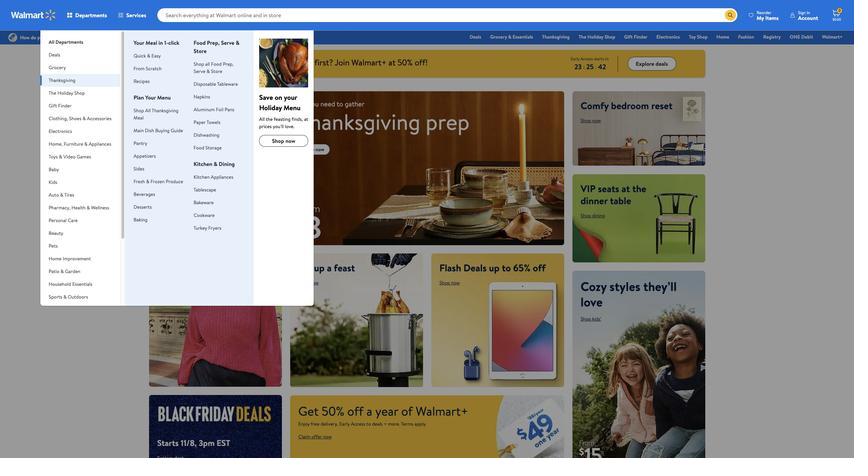 Task type: vqa. For each thing, say whether or not it's contained in the screenshot.
food related to Food Prep, Serve & Store
yes



Task type: locate. For each thing, give the bounding box(es) containing it.
0 vertical spatial to
[[241, 57, 249, 68]]

finder up explore
[[634, 33, 647, 40]]

now for fry
[[310, 280, 319, 287]]

personal care button
[[40, 215, 120, 227]]

& right sports in the bottom of the page
[[63, 294, 67, 301]]

walmart+ link
[[819, 33, 846, 41]]

appliances down dining
[[211, 174, 233, 181]]

1 horizontal spatial finder
[[634, 33, 647, 40]]

departments
[[75, 11, 107, 19], [55, 39, 83, 46]]

gift inside dropdown button
[[49, 102, 57, 109]]

home down search icon
[[717, 33, 729, 40]]

shop now link for flash deals up to 65% off
[[439, 280, 460, 287]]

shop now link for thanksgiving prep
[[298, 144, 330, 155]]

prep, inside food prep, serve & store
[[207, 39, 220, 47]]

home for home improvement
[[49, 256, 61, 263]]

more.
[[388, 421, 400, 428]]

claim offer now
[[298, 434, 332, 441]]

scratch
[[146, 65, 162, 72]]

the right table
[[632, 182, 646, 196]]

prep, up 'all'
[[207, 39, 220, 47]]

off!
[[415, 57, 428, 68]]

in:
[[605, 56, 609, 62]]

debit
[[801, 33, 813, 40]]

1 horizontal spatial all
[[145, 107, 151, 114]]

gift finder
[[624, 33, 647, 40], [49, 102, 72, 109]]

early inside early access starts in: 23 : 25 : 42
[[571, 56, 580, 62]]

1 vertical spatial access
[[351, 421, 365, 428]]

a right fry in the bottom left of the page
[[327, 261, 332, 275]]

up right fry in the bottom left of the page
[[314, 261, 325, 275]]

0 horizontal spatial gift finder
[[49, 102, 72, 109]]

gift for gift finder dropdown button
[[49, 102, 57, 109]]

departments up all departments link on the left top of the page
[[75, 11, 107, 19]]

access up the 25
[[581, 56, 593, 62]]

the for the holiday shop link
[[579, 33, 586, 40]]

gift finder up clothing,
[[49, 102, 72, 109]]

0 horizontal spatial grocery
[[49, 64, 66, 71]]

& down 'all'
[[207, 68, 210, 75]]

deals inside get 50% off a year of walmart+ enjoy free delivery, early access to deals + more. terms apply.
[[372, 421, 383, 428]]

clothing, shoes & accessories
[[49, 115, 112, 122]]

grocery inside dropdown button
[[49, 64, 66, 71]]

electronics left toy in the right of the page
[[656, 33, 680, 40]]

1 horizontal spatial :
[[595, 63, 597, 71]]

off inside get 50% off a year of walmart+ enjoy free delivery, early access to deals + more. terms apply.
[[347, 403, 363, 421]]

food inside "shop all food prep, serve & store"
[[211, 61, 222, 68]]

school
[[68, 307, 82, 314]]

electronics
[[656, 33, 680, 40], [49, 128, 72, 135]]

search icon image
[[728, 12, 733, 18]]

foil
[[216, 106, 223, 113]]

0 horizontal spatial serve
[[194, 68, 205, 75]]

2 kitchen from the top
[[194, 174, 210, 181]]

meal inside shop all thanksgiving meal
[[134, 115, 144, 121]]

finds,
[[292, 116, 303, 123]]

meal up main
[[134, 115, 144, 121]]

to inside get 50% off a year of walmart+ enjoy free delivery, early access to deals + more. terms apply.
[[366, 421, 371, 428]]

gift finder for gift finder dropdown button
[[49, 102, 72, 109]]

0 vertical spatial a
[[327, 261, 332, 275]]

0 vertical spatial kitchen
[[194, 160, 212, 168]]

click
[[168, 39, 179, 47]]

store up walmart plus logo on the left of the page
[[194, 47, 207, 55]]

the holiday shop for the holiday shop link
[[579, 33, 615, 40]]

to
[[241, 57, 249, 68], [502, 261, 511, 275], [366, 421, 371, 428]]

0 horizontal spatial feast
[[205, 99, 226, 112]]

kitchen up tablescape link
[[194, 174, 210, 181]]

shop
[[605, 33, 615, 40], [697, 33, 708, 40], [194, 61, 204, 68], [74, 90, 85, 97], [134, 107, 144, 114], [581, 117, 591, 124], [157, 129, 168, 136], [272, 137, 284, 145], [304, 146, 314, 153], [581, 212, 591, 219], [298, 280, 309, 287], [439, 280, 450, 287], [581, 316, 591, 323]]

the inside dropdown button
[[49, 90, 56, 97]]

1 vertical spatial a
[[366, 403, 372, 421]]

2 vertical spatial holiday
[[259, 103, 282, 112]]

your inside the 'your whole feast for less'
[[157, 99, 176, 112]]

the holiday shop for the holiday shop dropdown button
[[49, 90, 85, 97]]

50% inside get 50% off a year of walmart+ enjoy free delivery, early access to deals + more. terms apply.
[[322, 403, 344, 421]]

2 horizontal spatial all
[[259, 116, 265, 123]]

0 vertical spatial appliances
[[89, 141, 111, 148]]

: left the 25
[[583, 63, 585, 71]]

0 horizontal spatial prep,
[[207, 39, 220, 47]]

departments button
[[61, 7, 113, 23]]

the
[[266, 116, 273, 123], [632, 182, 646, 196]]

to left +
[[366, 421, 371, 428]]

0 horizontal spatial essentials
[[72, 281, 92, 288]]

1 horizontal spatial the
[[632, 182, 646, 196]]

towels
[[207, 119, 220, 126]]

1 horizontal spatial home
[[717, 33, 729, 40]]

0 horizontal spatial the holiday shop
[[49, 90, 85, 97]]

early right delivery,
[[339, 421, 350, 428]]

electronics down clothing,
[[49, 128, 72, 135]]

1 vertical spatial early
[[339, 421, 350, 428]]

1 vertical spatial menu
[[284, 103, 301, 112]]

kitchen up 'kitchen appliances' link at left top
[[194, 160, 212, 168]]

recipes link
[[134, 78, 150, 85]]

furniture
[[64, 141, 83, 148]]

serve inside food prep, serve & store
[[221, 39, 234, 47]]

kitchen & dining
[[194, 160, 235, 168]]

flash
[[439, 261, 461, 275]]

your for your whole feast for less
[[157, 99, 176, 112]]

1 vertical spatial deals
[[372, 421, 383, 428]]

2 horizontal spatial to
[[502, 261, 511, 275]]

0 vertical spatial the
[[266, 116, 273, 123]]

food storage
[[194, 145, 222, 151]]

food up walmart plus logo on the left of the page
[[194, 39, 206, 47]]

to left '65%'
[[502, 261, 511, 275]]

all departments
[[49, 39, 83, 46]]

auto & tires button
[[40, 189, 120, 202]]

explore
[[636, 60, 654, 68]]

at
[[388, 57, 396, 68], [304, 116, 308, 123], [622, 182, 630, 196]]

fry
[[298, 261, 312, 275]]

the holiday shop down thanksgiving dropdown button
[[49, 90, 85, 97]]

the holiday shop inside dropdown button
[[49, 90, 85, 97]]

food right 'all'
[[211, 61, 222, 68]]

0 vertical spatial early
[[571, 56, 580, 62]]

0 horizontal spatial access
[[351, 421, 365, 428]]

menu down your
[[284, 103, 301, 112]]

thanksgiving for thanksgiving prep
[[298, 107, 420, 137]]

0 horizontal spatial store
[[194, 47, 207, 55]]

store inside food prep, serve & store
[[194, 47, 207, 55]]

0 vertical spatial prep,
[[207, 39, 220, 47]]

holiday down "save"
[[259, 103, 282, 112]]

shop now for thanksgiving prep
[[304, 146, 324, 153]]

0 horizontal spatial electronics
[[49, 128, 72, 135]]

quick & easy
[[134, 52, 161, 59]]

1 kitchen from the top
[[194, 160, 212, 168]]

meal
[[146, 39, 157, 47], [134, 115, 144, 121]]

never.
[[157, 211, 192, 228]]

save
[[259, 93, 273, 102]]

pans
[[225, 106, 234, 113]]

all inside shop all thanksgiving meal
[[145, 107, 151, 114]]

0 horizontal spatial the
[[49, 90, 56, 97]]

the up prices
[[266, 116, 273, 123]]

holiday
[[587, 33, 603, 40], [57, 90, 73, 97], [259, 103, 282, 112]]

1 horizontal spatial the holiday shop
[[579, 33, 615, 40]]

shop now link for your whole feast for less
[[157, 129, 178, 136]]

deals inside dropdown button
[[49, 51, 60, 58]]

2 vertical spatial all
[[259, 116, 265, 123]]

0 horizontal spatial 50%
[[322, 403, 344, 421]]

walmart+ up apply.
[[416, 403, 468, 421]]

cookware link
[[194, 212, 215, 219]]

a left year on the bottom left of the page
[[366, 403, 372, 421]]

too many sweaters? never.
[[157, 195, 264, 228]]

thanksgiving inside dropdown button
[[49, 77, 75, 84]]

fryers
[[208, 225, 221, 232]]

departments up deals dropdown button
[[55, 39, 83, 46]]

household essentials button
[[40, 278, 120, 291]]

50% up delivery,
[[322, 403, 344, 421]]

finder up clothing,
[[58, 102, 72, 109]]

1 vertical spatial prep,
[[223, 61, 234, 68]]

shoes
[[69, 115, 81, 122]]

1 vertical spatial 50%
[[322, 403, 344, 421]]

beverages link
[[134, 191, 155, 198]]

1 vertical spatial off
[[347, 403, 363, 421]]

& right deals link
[[508, 33, 511, 40]]

1 horizontal spatial a
[[366, 403, 372, 421]]

dining
[[219, 160, 235, 168]]

gift right the holiday shop link
[[624, 33, 633, 40]]

1 vertical spatial serve
[[194, 68, 205, 75]]

holiday for the holiday shop dropdown button
[[57, 90, 73, 97]]

essentials down patio & garden dropdown button
[[72, 281, 92, 288]]

at left off!
[[388, 57, 396, 68]]

1 horizontal spatial deals
[[656, 60, 668, 68]]

home
[[717, 33, 729, 40], [49, 256, 61, 263]]

0 vertical spatial access
[[581, 56, 593, 62]]

0 vertical spatial deals
[[470, 33, 481, 40]]

access inside early access starts in: 23 : 25 : 42
[[581, 56, 593, 62]]

prep, up tableware
[[223, 61, 234, 68]]

holiday up starts in the right of the page
[[587, 33, 603, 40]]

now for your
[[169, 129, 178, 136]]

1 horizontal spatial the
[[579, 33, 586, 40]]

1 vertical spatial appliances
[[211, 174, 233, 181]]

0 vertical spatial finder
[[634, 33, 647, 40]]

walmart+ right join on the top left of page
[[351, 57, 387, 68]]

1 horizontal spatial at
[[388, 57, 396, 68]]

0 horizontal spatial to
[[241, 57, 249, 68]]

1 horizontal spatial grocery
[[490, 33, 507, 40]]

in
[[158, 39, 163, 47]]

disposable tableware
[[194, 81, 238, 88]]

1 horizontal spatial meal
[[146, 39, 157, 47]]

sports & outdoors
[[49, 294, 88, 301]]

1 vertical spatial feast
[[334, 261, 355, 275]]

thanksgiving
[[542, 33, 570, 40], [49, 77, 75, 84], [298, 107, 420, 137], [152, 107, 178, 114]]

& inside dropdown button
[[84, 141, 88, 148]]

disposable tableware link
[[194, 81, 238, 88]]

gift up clothing,
[[49, 102, 57, 109]]

0 vertical spatial gift finder
[[624, 33, 647, 40]]

bakeware
[[194, 199, 214, 206]]

finder inside dropdown button
[[58, 102, 72, 109]]

0 vertical spatial feast
[[205, 99, 226, 112]]

all up prices
[[259, 116, 265, 123]]

& right toys
[[59, 154, 62, 160]]

deals
[[656, 60, 668, 68], [372, 421, 383, 428]]

0 vertical spatial electronics
[[656, 33, 680, 40]]

1 horizontal spatial prep,
[[223, 61, 234, 68]]

turkey
[[194, 225, 207, 232]]

up left '65%'
[[489, 261, 500, 275]]

the for the holiday shop dropdown button
[[49, 90, 56, 97]]

all down plan your menu
[[145, 107, 151, 114]]

0 horizontal spatial off
[[347, 403, 363, 421]]

walmart+ down $0.00
[[822, 33, 843, 40]]

0 vertical spatial essentials
[[513, 33, 533, 40]]

deals left +
[[372, 421, 383, 428]]

1 vertical spatial food
[[211, 61, 222, 68]]

holiday inside the holiday shop link
[[587, 33, 603, 40]]

0 vertical spatial the holiday shop
[[579, 33, 615, 40]]

1 vertical spatial finder
[[58, 102, 72, 109]]

0 horizontal spatial your
[[134, 39, 144, 47]]

sign in account
[[798, 9, 818, 22]]

prep, inside "shop all food prep, serve & store"
[[223, 61, 234, 68]]

your
[[134, 39, 144, 47], [145, 94, 156, 101], [157, 99, 176, 112]]

& right patio
[[61, 268, 64, 275]]

& right 'shoes'
[[83, 115, 86, 122]]

electronics for 'electronics' "link"
[[656, 33, 680, 40]]

appliances inside home, furniture & appliances dropdown button
[[89, 141, 111, 148]]

the up clothing,
[[49, 90, 56, 97]]

0 horizontal spatial home
[[49, 256, 61, 263]]

all up deals dropdown button
[[49, 39, 54, 46]]

dining
[[592, 212, 605, 219]]

food for food prep, serve & store
[[194, 39, 206, 47]]

essentials left thanksgiving link
[[513, 33, 533, 40]]

aluminum foil pans
[[194, 106, 234, 113]]

fresh & frozen produce
[[134, 178, 183, 185]]

home inside dropdown button
[[49, 256, 61, 263]]

kitchen
[[194, 160, 212, 168], [194, 174, 210, 181]]

plan
[[134, 94, 144, 101]]

thanksgiving image
[[259, 39, 308, 88]]

1 vertical spatial holiday
[[57, 90, 73, 97]]

at right finds,
[[304, 116, 308, 123]]

food left storage on the top left of the page
[[194, 145, 204, 151]]

off left year on the bottom left of the page
[[347, 403, 363, 421]]

gift finder inside gift finder link
[[624, 33, 647, 40]]

walmart+
[[822, 33, 843, 40], [351, 57, 387, 68], [416, 403, 468, 421]]

shop now
[[581, 117, 601, 124], [157, 129, 178, 136], [272, 137, 295, 145], [304, 146, 324, 153], [298, 280, 319, 287], [439, 280, 460, 287]]

walmart image
[[11, 10, 56, 21]]

electronics button
[[40, 125, 120, 138]]

shop now for comfy bedroom reset
[[581, 117, 601, 124]]

holiday for the holiday shop link
[[587, 33, 603, 40]]

deals for deals dropdown button
[[49, 51, 60, 58]]

grocery for grocery & essentials
[[490, 33, 507, 40]]

napkins link
[[194, 94, 210, 100]]

food inside food prep, serve & store
[[194, 39, 206, 47]]

holiday inside the holiday shop dropdown button
[[57, 90, 73, 97]]

holiday down thanksgiving dropdown button
[[57, 90, 73, 97]]

meal left the in at top left
[[146, 39, 157, 47]]

from scratch
[[134, 65, 162, 72]]

1 horizontal spatial electronics
[[656, 33, 680, 40]]

up
[[314, 261, 325, 275], [489, 261, 500, 275]]

the inside vip seats at the dinner table
[[632, 182, 646, 196]]

0 horizontal spatial all
[[49, 39, 54, 46]]

store
[[194, 47, 207, 55], [211, 68, 222, 75]]

2 vertical spatial at
[[622, 182, 630, 196]]

feast inside the 'your whole feast for less'
[[205, 99, 226, 112]]

frozen
[[151, 178, 165, 185]]

serve up want
[[221, 39, 234, 47]]

thanksgiving prep
[[298, 107, 470, 137]]

walmart+ inside get 50% off a year of walmart+ enjoy free delivery, early access to deals + more. terms apply.
[[416, 403, 468, 421]]

registry link
[[760, 33, 784, 41]]

at right seats
[[622, 182, 630, 196]]

aluminum
[[194, 106, 215, 113]]

appliances up games
[[89, 141, 111, 148]]

0 vertical spatial 50%
[[398, 57, 413, 68]]

0 vertical spatial the
[[579, 33, 586, 40]]

flash deals up to 65% off
[[439, 261, 546, 275]]

home improvement
[[49, 256, 91, 263]]

grocery right deals link
[[490, 33, 507, 40]]

gift for gift finder link
[[624, 33, 633, 40]]

early up "23"
[[571, 56, 580, 62]]

shop now link for fry up a feast
[[298, 280, 319, 287]]

your
[[284, 93, 297, 102]]

0 horizontal spatial meal
[[134, 115, 144, 121]]

1 horizontal spatial gift finder
[[624, 33, 647, 40]]

games
[[77, 154, 91, 160]]

2 vertical spatial to
[[366, 421, 371, 428]]

electronics inside dropdown button
[[49, 128, 72, 135]]

shop now for your whole feast for less
[[157, 129, 178, 136]]

menu up shop all thanksgiving meal link
[[157, 94, 171, 101]]

baby button
[[40, 164, 120, 176]]

1 vertical spatial the
[[49, 90, 56, 97]]

shop dining
[[581, 212, 605, 219]]

shop now for fry up a feast
[[298, 280, 319, 287]]

1 vertical spatial store
[[211, 68, 222, 75]]

walmart plus logo image
[[177, 58, 215, 70]]

the inside "save on your holiday menu all the feasting finds, at prices you'll love."
[[266, 116, 273, 123]]

of
[[401, 403, 413, 421]]

finder for gift finder link
[[634, 33, 647, 40]]

store up disposable tableware
[[211, 68, 222, 75]]

0 vertical spatial deals
[[656, 60, 668, 68]]

0 horizontal spatial early
[[339, 421, 350, 428]]

off right '65%'
[[533, 261, 546, 275]]

0 vertical spatial off
[[533, 261, 546, 275]]

shop inside shop all thanksgiving meal
[[134, 107, 144, 114]]

grocery down deals dropdown button
[[49, 64, 66, 71]]

0 vertical spatial serve
[[221, 39, 234, 47]]

1 horizontal spatial gift
[[624, 33, 633, 40]]

to left shop
[[241, 57, 249, 68]]

gift finder up explore
[[624, 33, 647, 40]]

0 horizontal spatial menu
[[157, 94, 171, 101]]

& left tires
[[60, 192, 63, 199]]

23
[[574, 62, 582, 71]]

1 horizontal spatial holiday
[[259, 103, 282, 112]]

main
[[134, 127, 144, 134]]

0 vertical spatial store
[[194, 47, 207, 55]]

access left +
[[351, 421, 365, 428]]

0 horizontal spatial :
[[583, 63, 585, 71]]

Search search field
[[157, 8, 737, 22]]

1 vertical spatial all
[[145, 107, 151, 114]]

& up want
[[236, 39, 239, 47]]

serve down 'all'
[[194, 68, 205, 75]]

1 vertical spatial grocery
[[49, 64, 66, 71]]

paper towels link
[[194, 119, 220, 126]]

0 horizontal spatial gift
[[49, 102, 57, 109]]

gift finder inside gift finder dropdown button
[[49, 102, 72, 109]]

1 vertical spatial departments
[[55, 39, 83, 46]]

1 horizontal spatial serve
[[221, 39, 234, 47]]

1 horizontal spatial essentials
[[513, 33, 533, 40]]

& right furniture
[[84, 141, 88, 148]]

deals right explore
[[656, 60, 668, 68]]

thanksgiving for thanksgiving dropdown button
[[49, 77, 75, 84]]

pets
[[49, 243, 58, 250]]

the holiday shop up starts in the right of the page
[[579, 33, 615, 40]]

quick
[[134, 52, 146, 59]]

: right the 25
[[595, 63, 597, 71]]

& left dining
[[214, 160, 217, 168]]

enjoy
[[298, 421, 310, 428]]

0 vertical spatial food
[[194, 39, 206, 47]]

1 horizontal spatial walmart+
[[416, 403, 468, 421]]

early inside get 50% off a year of walmart+ enjoy free delivery, early access to deals + more. terms apply.
[[339, 421, 350, 428]]

1 horizontal spatial 50%
[[398, 57, 413, 68]]

0 vertical spatial holiday
[[587, 33, 603, 40]]

home,
[[49, 141, 63, 148]]

1 vertical spatial electronics
[[49, 128, 72, 135]]

50% left off!
[[398, 57, 413, 68]]

home up patio
[[49, 256, 61, 263]]

too
[[157, 195, 176, 213]]

1 horizontal spatial menu
[[284, 103, 301, 112]]

0 horizontal spatial at
[[304, 116, 308, 123]]

cozy styles they'll love
[[581, 278, 677, 311]]

1 vertical spatial the
[[632, 182, 646, 196]]

& inside 'dropdown button'
[[60, 192, 63, 199]]

electronics inside "link"
[[656, 33, 680, 40]]

the right thanksgiving link
[[579, 33, 586, 40]]

food
[[194, 39, 206, 47], [211, 61, 222, 68], [194, 145, 204, 151]]



Task type: describe. For each thing, give the bounding box(es) containing it.
1 vertical spatial walmart+
[[351, 57, 387, 68]]

shop
[[251, 57, 268, 68]]

comfy
[[581, 99, 609, 112]]

& right fresh
[[146, 178, 149, 185]]

0
[[838, 8, 841, 14]]

1 horizontal spatial feast
[[334, 261, 355, 275]]

health
[[72, 205, 86, 212]]

all inside "save on your holiday menu all the feasting finds, at prices you'll love."
[[259, 116, 265, 123]]

holiday inside "save on your holiday menu all the feasting finds, at prices you'll love."
[[259, 103, 282, 112]]

patio & garden
[[49, 268, 80, 275]]

get
[[298, 403, 319, 421]]

shop now link for comfy bedroom reset
[[581, 117, 601, 124]]

1 horizontal spatial appliances
[[211, 174, 233, 181]]

all departments link
[[40, 30, 120, 49]]

video
[[63, 154, 76, 160]]

1 vertical spatial to
[[502, 261, 511, 275]]

at inside "save on your holiday menu all the feasting finds, at prices you'll love."
[[304, 116, 308, 123]]

toys & video games button
[[40, 151, 120, 164]]

kitchen for kitchen appliances
[[194, 174, 210, 181]]

& left easy
[[147, 52, 150, 59]]

shop kids'
[[581, 316, 601, 323]]

starts 11/8, 3pm est
[[157, 438, 230, 449]]

grocery & essentials link
[[487, 33, 536, 41]]

buying
[[155, 127, 170, 134]]

2 up from the left
[[489, 261, 500, 275]]

1 : from the left
[[583, 63, 585, 71]]

electronics link
[[653, 33, 683, 41]]

$0.00
[[833, 17, 841, 22]]

many
[[179, 195, 208, 213]]

pharmacy, health & wellness button
[[40, 202, 120, 215]]

grocery & essentials
[[490, 33, 533, 40]]

1 horizontal spatial your
[[145, 94, 156, 101]]

dinner
[[581, 194, 608, 208]]

food prep, serve & store
[[194, 39, 239, 55]]

grocery for grocery
[[49, 64, 66, 71]]

black
[[270, 57, 289, 68]]

free
[[311, 421, 319, 428]]

a inside get 50% off a year of walmart+ enjoy free delivery, early access to deals + more. terms apply.
[[366, 403, 372, 421]]

deals for deals link
[[470, 33, 481, 40]]

beauty button
[[40, 227, 120, 240]]

pantry link
[[134, 140, 147, 147]]

0 vertical spatial all
[[49, 39, 54, 46]]

all
[[205, 61, 210, 68]]

napkins
[[194, 94, 210, 100]]

grocery button
[[40, 61, 120, 74]]

love
[[581, 294, 603, 311]]

sports
[[49, 294, 62, 301]]

finder for gift finder dropdown button
[[58, 102, 72, 109]]

delivery,
[[321, 421, 338, 428]]

shop all food prep, serve & store
[[194, 61, 234, 75]]

your for your meal in 1-click
[[134, 39, 144, 47]]

shop now for flash deals up to 65% off
[[439, 280, 460, 287]]

tires
[[64, 192, 74, 199]]

at inside vip seats at the dinner table
[[622, 182, 630, 196]]

office
[[49, 307, 62, 314]]

starts
[[594, 56, 604, 62]]

pharmacy, health & wellness
[[49, 205, 109, 212]]

gift finder for gift finder link
[[624, 33, 647, 40]]

thanksgiving for thanksgiving link
[[542, 33, 570, 40]]

save on your holiday menu all the feasting finds, at prices you'll love.
[[259, 93, 308, 130]]

improvement
[[63, 256, 91, 263]]

claim offer now link
[[298, 434, 332, 441]]

now for comfy
[[592, 117, 601, 124]]

baking link
[[134, 217, 148, 224]]

kitchen appliances
[[194, 174, 233, 181]]

shop inside "shop all food prep, serve & store"
[[194, 61, 204, 68]]

& right health
[[87, 205, 90, 212]]

electronics for electronics dropdown button
[[49, 128, 72, 135]]

shop inside dropdown button
[[74, 90, 85, 97]]

pantry
[[134, 140, 147, 147]]

essentials inside household essentials dropdown button
[[72, 281, 92, 288]]

comfy bedroom reset
[[581, 99, 673, 112]]

access inside get 50% off a year of walmart+ enjoy free delivery, early access to deals + more. terms apply.
[[351, 421, 365, 428]]

apply.
[[415, 421, 426, 428]]

recipes
[[134, 78, 150, 85]]

menu inside "save on your holiday menu all the feasting finds, at prices you'll love."
[[284, 103, 301, 112]]

the holiday shop button
[[40, 87, 120, 100]]

shop all thanksgiving meal link
[[134, 107, 178, 121]]

auto & tires
[[49, 192, 74, 199]]

kitchen for kitchen & dining
[[194, 160, 212, 168]]

shop all food prep, serve & store link
[[194, 61, 234, 75]]

care
[[68, 217, 78, 224]]

for
[[157, 111, 170, 125]]

1 up from the left
[[314, 261, 325, 275]]

your meal in 1-click
[[134, 39, 179, 47]]

& right the office
[[63, 307, 67, 314]]

2 vertical spatial deals
[[464, 261, 487, 275]]

& inside "shop all food prep, serve & store"
[[207, 68, 210, 75]]

sports & outdoors button
[[40, 291, 120, 304]]

1 horizontal spatial off
[[533, 261, 546, 275]]

on
[[275, 93, 282, 102]]

serve inside "shop all food prep, serve & store"
[[194, 68, 205, 75]]

toys
[[49, 154, 58, 160]]

vip
[[581, 182, 596, 196]]

now for thanksgiving
[[316, 146, 324, 153]]

& inside food prep, serve & store
[[236, 39, 239, 47]]

patio & garden button
[[40, 266, 120, 278]]

patio
[[49, 268, 59, 275]]

0 vertical spatial walmart+
[[822, 33, 843, 40]]

from scratch link
[[134, 65, 162, 72]]

desserts
[[134, 204, 152, 211]]

home for home
[[717, 33, 729, 40]]

departments inside popup button
[[75, 11, 107, 19]]

Walmart Site-Wide search field
[[157, 8, 737, 22]]

one
[[790, 33, 800, 40]]

0 vertical spatial meal
[[146, 39, 157, 47]]

fry up a feast
[[298, 261, 355, 275]]

0 $0.00
[[833, 8, 841, 22]]

deals inside button
[[656, 60, 668, 68]]

account
[[798, 14, 818, 22]]

thanksgiving link
[[539, 33, 573, 41]]

terms
[[401, 421, 413, 428]]

from
[[134, 65, 145, 72]]

baby
[[49, 166, 59, 173]]

seats
[[598, 182, 619, 196]]

my
[[757, 14, 764, 22]]

essentials inside grocery & essentials link
[[513, 33, 533, 40]]

bedroom
[[611, 99, 649, 112]]

food for food storage
[[194, 145, 204, 151]]

disposable
[[194, 81, 216, 88]]

year
[[375, 403, 398, 421]]

guide
[[171, 127, 183, 134]]

in
[[807, 9, 810, 15]]

kids'
[[592, 316, 601, 323]]

store inside "shop all food prep, serve & store"
[[211, 68, 222, 75]]

early access starts in: 23 : 25 : 42
[[571, 56, 609, 71]]

tablescape link
[[194, 187, 216, 194]]

0 vertical spatial at
[[388, 57, 396, 68]]

est
[[217, 438, 230, 449]]

cozy
[[581, 278, 607, 296]]

thanksgiving inside shop all thanksgiving meal
[[152, 107, 178, 114]]

your whole feast for less
[[157, 99, 226, 125]]

now for flash
[[451, 280, 460, 287]]

sign
[[798, 9, 806, 15]]

sides link
[[134, 166, 144, 173]]

2 : from the left
[[595, 63, 597, 71]]

explore deals
[[636, 60, 668, 68]]



